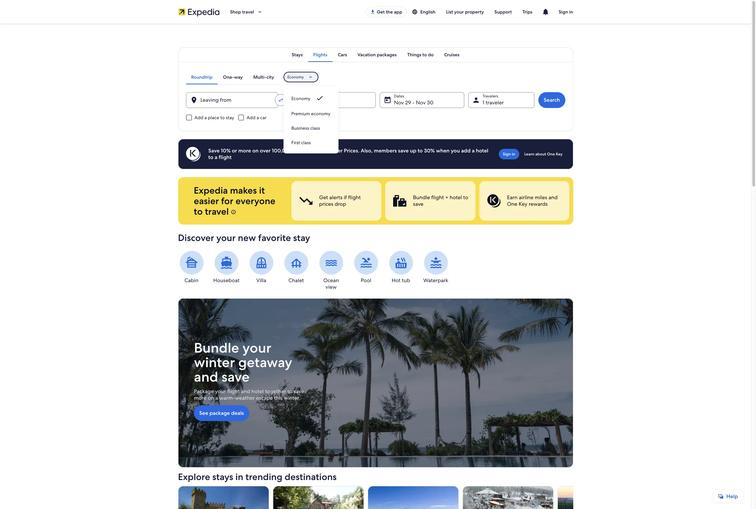 Task type: vqa. For each thing, say whether or not it's contained in the screenshot.
Show previous image for Americas Best Value Inn Columbus, TX
no



Task type: describe. For each thing, give the bounding box(es) containing it.
trailing image
[[257, 9, 263, 15]]

prices
[[319, 201, 333, 208]]

up
[[410, 147, 417, 154]]

learn
[[525, 152, 535, 157]]

rewards
[[529, 201, 548, 208]]

do
[[428, 52, 434, 58]]

hotel inside "bundle flight + hotel to save"
[[450, 194, 462, 201]]

get for get alerts if flight prices drop
[[319, 194, 328, 201]]

one inside earn airline miles and one key rewards
[[507, 201, 518, 208]]

premium economy button
[[284, 106, 339, 121]]

your for list
[[455, 9, 464, 15]]

way
[[234, 74, 243, 80]]

29
[[405, 99, 411, 106]]

2 vertical spatial in
[[236, 471, 243, 483]]

vacation packages link
[[352, 47, 402, 62]]

swap origin and destination values image
[[278, 97, 284, 103]]

1 nov from the left
[[394, 99, 404, 106]]

a right add
[[472, 147, 475, 154]]

expedia makes it easier for everyone to travel
[[194, 185, 276, 217]]

shop
[[230, 9, 241, 15]]

chalet button
[[283, 251, 310, 284]]

discover
[[178, 232, 214, 244]]

1 traveler
[[483, 99, 504, 106]]

premium economy
[[292, 111, 331, 117]]

airline
[[519, 194, 534, 201]]

the
[[386, 9, 393, 15]]

1 vertical spatial and
[[194, 368, 218, 386]]

xsmall image
[[231, 210, 236, 215]]

add a place to stay
[[195, 115, 234, 121]]

waterpark button
[[423, 251, 450, 284]]

a inside bundle your winter getaway and save package your flight and hotel together to save more on a warm-weather escape this winter.
[[215, 395, 218, 402]]

business
[[292, 125, 309, 131]]

cruises link
[[439, 47, 465, 62]]

shop travel button
[[225, 4, 268, 20]]

hotels
[[294, 147, 309, 154]]

drop
[[335, 201, 346, 208]]

villa
[[256, 277, 266, 284]]

first
[[292, 140, 300, 146]]

10%
[[221, 147, 231, 154]]

package
[[194, 388, 214, 395]]

villa button
[[248, 251, 275, 284]]

get alerts if flight prices drop
[[319, 194, 361, 208]]

cabin button
[[178, 251, 205, 284]]

3 out of 3 element
[[480, 181, 570, 221]]

to inside bundle your winter getaway and save package your flight and hotel together to save more on a warm-weather escape this winter.
[[287, 388, 292, 395]]

houseboat
[[213, 277, 240, 284]]

bundle for flight
[[413, 194, 430, 201]]

save inside save 10% or more on over 100,000 hotels with member prices. also, members save up to 30% when you add a hotel to a flight
[[398, 147, 409, 154]]

trending
[[246, 471, 283, 483]]

app
[[394, 9, 403, 15]]

flight inside "bundle flight + hotel to save"
[[431, 194, 444, 201]]

add for add a car
[[247, 115, 256, 121]]

economy button
[[284, 90, 339, 106]]

and inside earn airline miles and one key rewards
[[549, 194, 558, 201]]

a left 10%
[[215, 154, 218, 161]]

this
[[274, 395, 283, 402]]

pool button
[[353, 251, 380, 284]]

small image
[[412, 9, 418, 15]]

save up warm-
[[221, 368, 250, 386]]

economy for economy dropdown button
[[288, 74, 304, 80]]

prices.
[[344, 147, 360, 154]]

escape
[[256, 395, 273, 402]]

premium
[[292, 111, 310, 117]]

list your property
[[446, 9, 484, 15]]

your for bundle
[[242, 339, 271, 357]]

economy
[[311, 111, 331, 117]]

flight inside bundle your winter getaway and save package your flight and hotel together to save more on a warm-weather escape this winter.
[[227, 388, 240, 395]]

truckee showing snow, a river or creek and a small town or village image
[[463, 486, 554, 509]]

2 vertical spatial and
[[241, 388, 250, 395]]

+
[[445, 194, 449, 201]]

getaway
[[238, 354, 292, 372]]

add a car
[[247, 115, 267, 121]]

search button
[[539, 92, 566, 108]]

key inside earn airline miles and one key rewards
[[519, 201, 528, 208]]

tab list containing stays
[[178, 47, 574, 62]]

houseboat button
[[213, 251, 240, 284]]

ocean view button
[[318, 251, 345, 291]]

also,
[[361, 147, 373, 154]]

deals
[[231, 410, 244, 417]]

expedia logo image
[[178, 7, 220, 16]]

car
[[260, 115, 267, 121]]

winter.
[[284, 395, 300, 402]]

explore
[[178, 471, 210, 483]]

stays
[[292, 52, 303, 58]]

save inside "bundle flight + hotel to save"
[[413, 201, 424, 208]]

travel sale activities deals image
[[178, 299, 574, 468]]

stays link
[[287, 47, 308, 62]]

save 10% or more on over 100,000 hotels with member prices. also, members save up to 30% when you add a hotel to a flight
[[208, 147, 489, 161]]

1 horizontal spatial key
[[556, 152, 563, 157]]

to inside "expedia makes it easier for everyone to travel"
[[194, 206, 203, 217]]

it
[[259, 185, 265, 196]]

things
[[408, 52, 422, 58]]

nov 29 - nov 30 button
[[380, 92, 464, 108]]

cabin
[[185, 277, 199, 284]]

traveler
[[486, 99, 504, 106]]

new
[[238, 232, 256, 244]]

bundle flight + hotel to save
[[413, 194, 468, 208]]

stay for add a place to stay
[[226, 115, 234, 121]]

see
[[199, 410, 208, 417]]

more inside bundle your winter getaway and save package your flight and hotel together to save more on a warm-weather escape this winter.
[[194, 395, 206, 402]]

save right this
[[294, 388, 304, 395]]

to inside "bundle flight + hotel to save"
[[463, 194, 468, 201]]

trips
[[523, 9, 533, 15]]

list
[[446, 9, 453, 15]]

bundle your winter getaway and save package your flight and hotel together to save more on a warm-weather escape this winter.
[[194, 339, 304, 402]]

for
[[221, 195, 233, 207]]

hotel inside save 10% or more on over 100,000 hotels with member prices. also, members save up to 30% when you add a hotel to a flight
[[476, 147, 489, 154]]

together
[[265, 388, 286, 395]]

travel inside "expedia makes it easier for everyone to travel"
[[205, 206, 229, 217]]

add for add a place to stay
[[195, 115, 203, 121]]

get the app link
[[366, 7, 407, 17]]

class for first class
[[301, 140, 311, 146]]

add
[[461, 147, 471, 154]]

tab list containing roundtrip
[[186, 70, 280, 84]]

alerts
[[329, 194, 343, 201]]



Task type: locate. For each thing, give the bounding box(es) containing it.
to right this
[[287, 388, 292, 395]]

to inside tab list
[[423, 52, 427, 58]]

in inside dropdown button
[[570, 9, 574, 15]]

things to do link
[[402, 47, 439, 62]]

list your property link
[[441, 6, 490, 18]]

more inside save 10% or more on over 100,000 hotels with member prices. also, members save up to 30% when you add a hotel to a flight
[[238, 147, 251, 154]]

flight right if
[[348, 194, 361, 201]]

earn airline miles and one key rewards
[[507, 194, 558, 208]]

1 vertical spatial sign
[[503, 152, 511, 157]]

nov right '-'
[[416, 99, 426, 106]]

explore stays in trending destinations
[[178, 471, 337, 483]]

0 vertical spatial economy
[[288, 74, 304, 80]]

sign in inside 'link'
[[503, 152, 516, 157]]

winter
[[194, 354, 235, 372]]

bundle your winter getaway and save main content
[[0, 24, 752, 509]]

roundtrip
[[191, 74, 213, 80]]

1 vertical spatial travel
[[205, 206, 229, 217]]

on left warm-
[[208, 395, 214, 402]]

nov left 29
[[394, 99, 404, 106]]

travel
[[242, 9, 254, 15], [205, 206, 229, 217]]

vacation
[[358, 52, 376, 58]]

30%
[[424, 147, 435, 154]]

1 horizontal spatial hotel
[[450, 194, 462, 201]]

0 horizontal spatial and
[[194, 368, 218, 386]]

get
[[377, 9, 385, 15], [319, 194, 328, 201]]

to
[[423, 52, 427, 58], [221, 115, 225, 121], [418, 147, 423, 154], [208, 154, 214, 161], [463, 194, 468, 201], [194, 206, 203, 217], [287, 388, 292, 395]]

0 vertical spatial get
[[377, 9, 385, 15]]

100,000
[[272, 147, 293, 154]]

0 horizontal spatial hotel
[[251, 388, 264, 395]]

learn about one key
[[525, 152, 563, 157]]

stay right "place"
[[226, 115, 234, 121]]

economy
[[288, 74, 304, 80], [292, 96, 311, 101]]

sign inside dropdown button
[[559, 9, 568, 15]]

download the app button image
[[370, 9, 376, 14]]

a left warm-
[[215, 395, 218, 402]]

flights
[[313, 52, 328, 58]]

30
[[427, 99, 434, 106]]

hotel right +
[[450, 194, 462, 201]]

vacation packages
[[358, 52, 397, 58]]

0 vertical spatial key
[[556, 152, 563, 157]]

2 horizontal spatial and
[[549, 194, 558, 201]]

0 vertical spatial class
[[310, 125, 320, 131]]

to right +
[[463, 194, 468, 201]]

1 vertical spatial more
[[194, 395, 206, 402]]

0 horizontal spatial nov
[[394, 99, 404, 106]]

save
[[208, 147, 220, 154]]

economy inside button
[[292, 96, 311, 101]]

sign in link
[[499, 149, 519, 159]]

on
[[252, 147, 259, 154], [208, 395, 214, 402]]

0 horizontal spatial sign in
[[503, 152, 516, 157]]

see package deals link
[[194, 406, 249, 422]]

0 horizontal spatial travel
[[205, 206, 229, 217]]

favorite
[[258, 232, 291, 244]]

economy for economy button
[[292, 96, 311, 101]]

bundle inside "bundle flight + hotel to save"
[[413, 194, 430, 201]]

0 vertical spatial tab list
[[178, 47, 574, 62]]

your for discover
[[217, 232, 236, 244]]

tub
[[402, 277, 410, 284]]

place
[[208, 115, 219, 121]]

over
[[260, 147, 271, 154]]

sign in inside sign in dropdown button
[[559, 9, 574, 15]]

if
[[344, 194, 347, 201]]

sign left learn
[[503, 152, 511, 157]]

more up see
[[194, 395, 206, 402]]

castello di amorosa showing a church or cathedral, wildflowers and heritage elements image
[[178, 486, 269, 509]]

1 horizontal spatial one
[[547, 152, 555, 157]]

stay right favorite
[[293, 232, 310, 244]]

on inside save 10% or more on over 100,000 hotels with member prices. also, members save up to 30% when you add a hotel to a flight
[[252, 147, 259, 154]]

1 horizontal spatial in
[[512, 152, 516, 157]]

add left car
[[247, 115, 256, 121]]

2 horizontal spatial hotel
[[476, 147, 489, 154]]

multi-
[[253, 74, 267, 80]]

1 vertical spatial economy
[[292, 96, 311, 101]]

flight left or
[[219, 154, 232, 161]]

fairfield which includes a house image
[[273, 486, 364, 509]]

1 vertical spatial hotel
[[450, 194, 462, 201]]

2 nov from the left
[[416, 99, 426, 106]]

bundle inside bundle your winter getaway and save package your flight and hotel together to save more on a warm-weather escape this winter.
[[194, 339, 239, 357]]

2 add from the left
[[247, 115, 256, 121]]

stay
[[226, 115, 234, 121], [293, 232, 310, 244]]

economy up premium
[[292, 96, 311, 101]]

flights link
[[308, 47, 333, 62]]

city
[[267, 74, 274, 80]]

cars
[[338, 52, 347, 58]]

1
[[483, 99, 485, 106]]

1 vertical spatial stay
[[293, 232, 310, 244]]

economy button
[[284, 72, 319, 82]]

1 horizontal spatial and
[[241, 388, 250, 395]]

key right earn
[[519, 201, 528, 208]]

2 horizontal spatial in
[[570, 9, 574, 15]]

one-way link
[[218, 70, 248, 84]]

1 horizontal spatial stay
[[293, 232, 310, 244]]

0 horizontal spatial bundle
[[194, 339, 239, 357]]

0 vertical spatial sign
[[559, 9, 568, 15]]

in right stays
[[236, 471, 243, 483]]

hotel left together at the left of the page
[[251, 388, 264, 395]]

communication center icon image
[[542, 8, 550, 16]]

0 vertical spatial hotel
[[476, 147, 489, 154]]

1 vertical spatial sign in
[[503, 152, 516, 157]]

to right up
[[418, 147, 423, 154]]

easier
[[194, 195, 219, 207]]

menu
[[284, 90, 339, 150]]

multi-city link
[[248, 70, 280, 84]]

cars link
[[333, 47, 352, 62]]

shop travel
[[230, 9, 254, 15]]

sign in left learn
[[503, 152, 516, 157]]

key
[[556, 152, 563, 157], [519, 201, 528, 208]]

flight inside save 10% or more on over 100,000 hotels with member prices. also, members save up to 30% when you add a hotel to a flight
[[219, 154, 232, 161]]

destinations
[[285, 471, 337, 483]]

0 vertical spatial on
[[252, 147, 259, 154]]

more right or
[[238, 147, 251, 154]]

0 horizontal spatial sign
[[503, 152, 511, 157]]

economy down stays
[[288, 74, 304, 80]]

key right 'about'
[[556, 152, 563, 157]]

on inside bundle your winter getaway and save package your flight and hotel together to save more on a warm-weather escape this winter.
[[208, 395, 214, 402]]

hotel inside bundle your winter getaway and save package your flight and hotel together to save more on a warm-weather escape this winter.
[[251, 388, 264, 395]]

nov
[[394, 99, 404, 106], [416, 99, 426, 106]]

0 horizontal spatial add
[[195, 115, 203, 121]]

1 vertical spatial on
[[208, 395, 214, 402]]

discover your new favorite stay
[[178, 232, 310, 244]]

class up first class button
[[310, 125, 320, 131]]

on left over
[[252, 147, 259, 154]]

menu containing economy
[[284, 90, 339, 150]]

cruises
[[445, 52, 460, 58]]

one right 'about'
[[547, 152, 555, 157]]

you
[[451, 147, 460, 154]]

class for business class
[[310, 125, 320, 131]]

in right the communication center icon
[[570, 9, 574, 15]]

1 vertical spatial in
[[512, 152, 516, 157]]

travel left trailing image
[[242, 9, 254, 15]]

0 horizontal spatial in
[[236, 471, 243, 483]]

get right 'download the app button' icon
[[377, 9, 385, 15]]

1 horizontal spatial get
[[377, 9, 385, 15]]

get the app
[[377, 9, 403, 15]]

get for get the app
[[377, 9, 385, 15]]

travel left xsmall image
[[205, 206, 229, 217]]

1 vertical spatial bundle
[[194, 339, 239, 357]]

one-
[[223, 74, 234, 80]]

0 vertical spatial stay
[[226, 115, 234, 121]]

economy inside dropdown button
[[288, 74, 304, 80]]

roundtrip link
[[186, 70, 218, 84]]

waterpark
[[424, 277, 449, 284]]

and right warm-
[[241, 388, 250, 395]]

1 traveler button
[[468, 92, 535, 108]]

0 vertical spatial and
[[549, 194, 558, 201]]

get left alerts
[[319, 194, 328, 201]]

sign right the communication center icon
[[559, 9, 568, 15]]

travel inside dropdown button
[[242, 9, 254, 15]]

0 vertical spatial in
[[570, 9, 574, 15]]

1 horizontal spatial bundle
[[413, 194, 430, 201]]

to left 10%
[[208, 154, 214, 161]]

flight
[[219, 154, 232, 161], [348, 194, 361, 201], [431, 194, 444, 201], [227, 388, 240, 395]]

get inside get alerts if flight prices drop
[[319, 194, 328, 201]]

1 vertical spatial key
[[519, 201, 528, 208]]

flight inside get alerts if flight prices drop
[[348, 194, 361, 201]]

learn about one key link
[[522, 149, 566, 159]]

property
[[465, 9, 484, 15]]

0 horizontal spatial stay
[[226, 115, 234, 121]]

0 horizontal spatial get
[[319, 194, 328, 201]]

0 vertical spatial one
[[547, 152, 555, 157]]

see package deals
[[199, 410, 244, 417]]

stay for discover your new favorite stay
[[293, 232, 310, 244]]

0 horizontal spatial on
[[208, 395, 214, 402]]

0 vertical spatial sign in
[[559, 9, 574, 15]]

weather
[[235, 395, 255, 402]]

hot tub
[[392, 277, 410, 284]]

1 horizontal spatial sign in
[[559, 9, 574, 15]]

to right "place"
[[221, 115, 225, 121]]

1 vertical spatial one
[[507, 201, 518, 208]]

first class
[[292, 140, 311, 146]]

0 horizontal spatial one
[[507, 201, 518, 208]]

0 vertical spatial more
[[238, 147, 251, 154]]

a
[[205, 115, 207, 121], [257, 115, 259, 121], [472, 147, 475, 154], [215, 154, 218, 161], [215, 395, 218, 402]]

tab list
[[178, 47, 574, 62], [186, 70, 280, 84]]

menu inside bundle your winter getaway and save 'main content'
[[284, 90, 339, 150]]

2 out of 3 element
[[385, 181, 476, 221]]

1 out of 3 element
[[291, 181, 382, 221]]

hotel right add
[[476, 147, 489, 154]]

1 vertical spatial get
[[319, 194, 328, 201]]

and up package
[[194, 368, 218, 386]]

add left "place"
[[195, 115, 203, 121]]

flight up deals
[[227, 388, 240, 395]]

business class
[[292, 125, 320, 131]]

0 vertical spatial travel
[[242, 9, 254, 15]]

0 horizontal spatial key
[[519, 201, 528, 208]]

1 vertical spatial tab list
[[186, 70, 280, 84]]

ocean view
[[323, 277, 339, 291]]

members
[[374, 147, 397, 154]]

0 horizontal spatial more
[[194, 395, 206, 402]]

to down the expedia
[[194, 206, 203, 217]]

1 horizontal spatial add
[[247, 115, 256, 121]]

class up hotels
[[301, 140, 311, 146]]

support link
[[490, 6, 517, 18]]

english
[[421, 9, 436, 15]]

1 horizontal spatial sign
[[559, 9, 568, 15]]

a left car
[[257, 115, 259, 121]]

flight left +
[[431, 194, 444, 201]]

2 vertical spatial hotel
[[251, 388, 264, 395]]

1 add from the left
[[195, 115, 203, 121]]

earn
[[507, 194, 518, 201]]

one left airline
[[507, 201, 518, 208]]

1 horizontal spatial more
[[238, 147, 251, 154]]

in left learn
[[512, 152, 516, 157]]

one
[[547, 152, 555, 157], [507, 201, 518, 208]]

sign in right the communication center icon
[[559, 9, 574, 15]]

save left up
[[398, 147, 409, 154]]

one-way
[[223, 74, 243, 80]]

bundle for your
[[194, 339, 239, 357]]

save left +
[[413, 201, 424, 208]]

search
[[544, 97, 560, 103]]

sign in button
[[554, 4, 579, 20]]

class
[[310, 125, 320, 131], [301, 140, 311, 146]]

chalet
[[289, 277, 304, 284]]

a left "place"
[[205, 115, 207, 121]]

1 horizontal spatial nov
[[416, 99, 426, 106]]

to left do
[[423, 52, 427, 58]]

in inside 'link'
[[512, 152, 516, 157]]

1 horizontal spatial travel
[[242, 9, 254, 15]]

sign inside 'link'
[[503, 152, 511, 157]]

and right miles
[[549, 194, 558, 201]]

multi-city
[[253, 74, 274, 80]]

1 vertical spatial class
[[301, 140, 311, 146]]

add
[[195, 115, 203, 121], [247, 115, 256, 121]]

when
[[436, 147, 450, 154]]

0 vertical spatial bundle
[[413, 194, 430, 201]]

1 horizontal spatial on
[[252, 147, 259, 154]]



